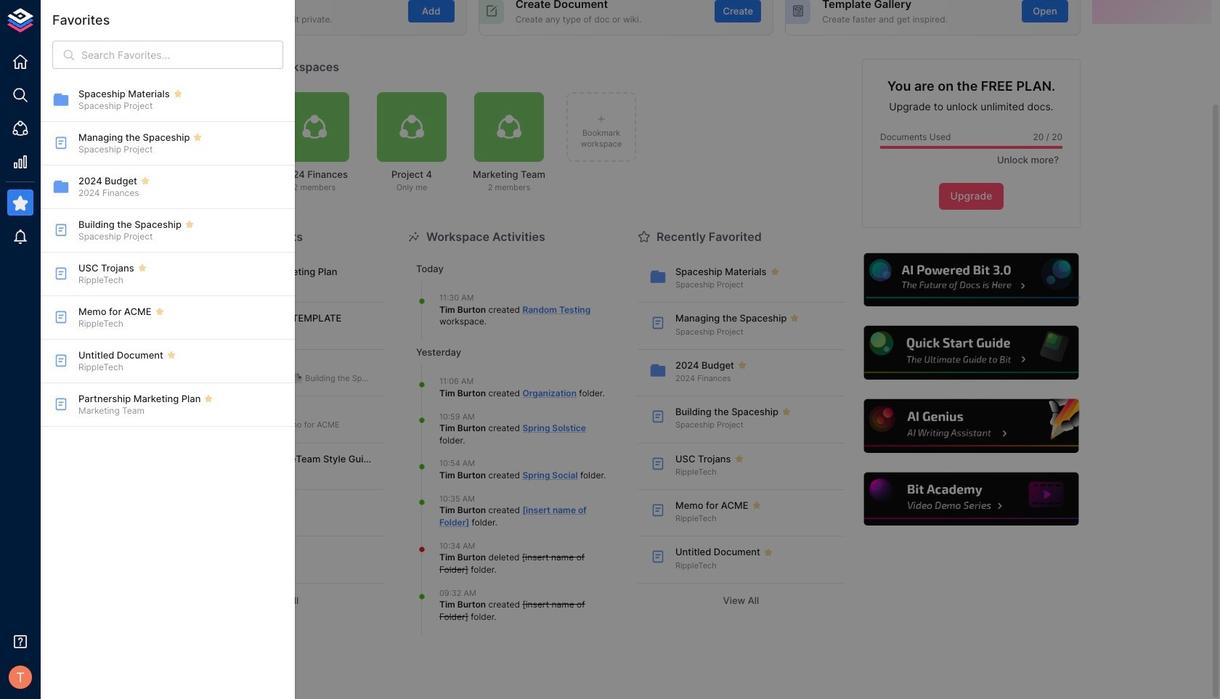 Task type: vqa. For each thing, say whether or not it's contained in the screenshot.
Sharing inside the "button"
no



Task type: describe. For each thing, give the bounding box(es) containing it.
1 help image from the top
[[862, 251, 1081, 309]]

Search Favorites... text field
[[81, 41, 283, 69]]



Task type: locate. For each thing, give the bounding box(es) containing it.
help image
[[862, 251, 1081, 309], [862, 324, 1081, 382], [862, 398, 1081, 455], [862, 471, 1081, 528]]

3 help image from the top
[[862, 398, 1081, 455]]

2 help image from the top
[[862, 324, 1081, 382]]

4 help image from the top
[[862, 471, 1081, 528]]



